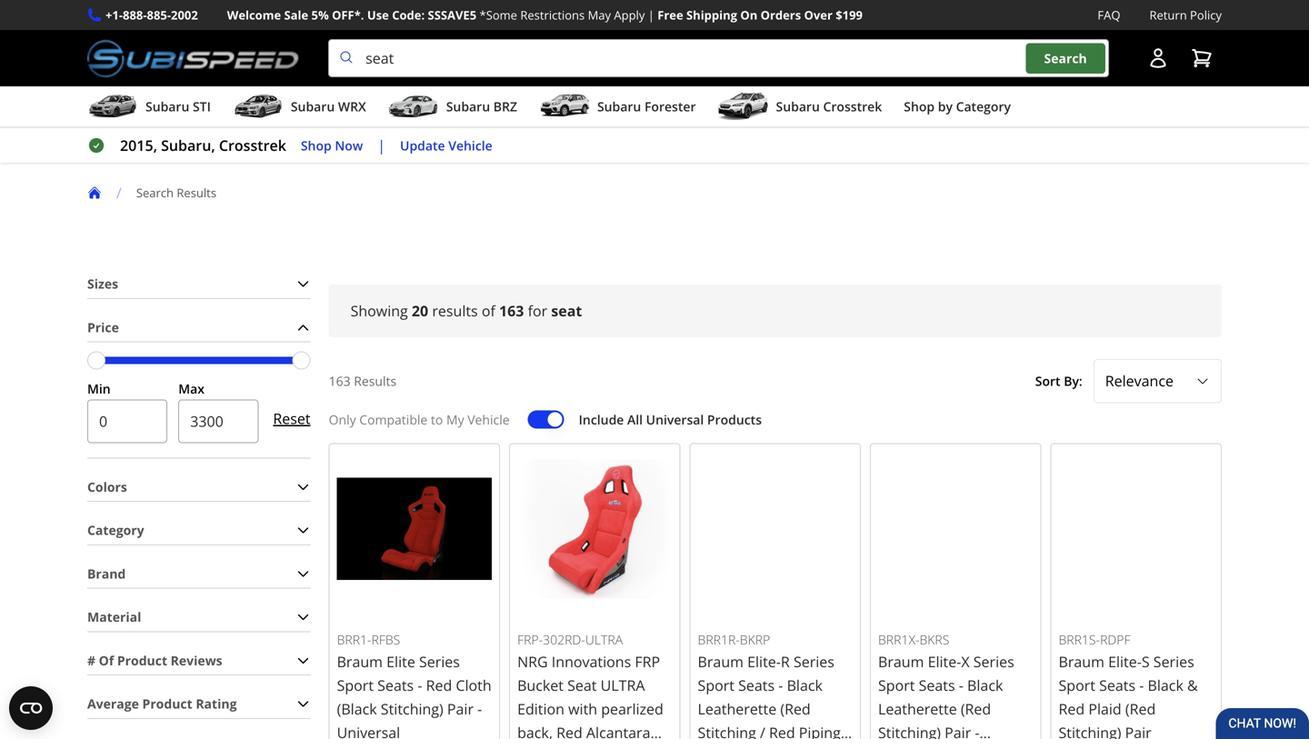 Task type: locate. For each thing, give the bounding box(es) containing it.
0 vertical spatial 163
[[499, 301, 524, 321]]

| right now
[[378, 136, 386, 155]]

sport inside brr1r-bkrp braum elite-r series sport seats - black leatherette (red stitching / red pipi
[[698, 676, 735, 695]]

1 vertical spatial of
[[99, 652, 114, 669]]

frp-302rd-ultra nrg innovations frp bucket seat ultra edition with pearlized back, red alcant
[[517, 631, 664, 739]]

subaru for subaru forester
[[597, 98, 641, 115]]

- inside brr1x-bkrs braum elite-x series sport seats - black leatherette (red stitching) pai
[[959, 676, 964, 695]]

(red right plaid
[[1125, 699, 1156, 719]]

universal inside brr1-rfbs braum elite series sport seats - red cloth (black stitching) pair - universal
[[337, 723, 400, 739]]

2 series from the left
[[794, 652, 835, 671]]

1 horizontal spatial of
[[482, 301, 495, 321]]

subaru left forester
[[597, 98, 641, 115]]

products
[[707, 411, 762, 428]]

0 vertical spatial results
[[177, 185, 216, 201]]

series right s
[[1154, 652, 1194, 671]]

subaru inside dropdown button
[[776, 98, 820, 115]]

1 elite- from the left
[[747, 652, 781, 671]]

1 horizontal spatial (red
[[961, 699, 991, 719]]

search input field
[[328, 39, 1109, 77]]

0 horizontal spatial crosstrek
[[219, 136, 286, 155]]

(red inside brr1x-bkrs braum elite-x series sport seats - black leatherette (red stitching) pai
[[961, 699, 991, 719]]

2 black from the left
[[967, 676, 1003, 695]]

- down cloth
[[477, 699, 482, 719]]

a subaru sti thumbnail image image
[[87, 93, 138, 120]]

my
[[446, 411, 464, 428]]

subaru crosstrek
[[776, 98, 882, 115]]

2015,
[[120, 136, 157, 155]]

elite- inside brr1r-bkrp braum elite-r series sport seats - black leatherette (red stitching / red pipi
[[747, 652, 781, 671]]

black left &
[[1148, 676, 1184, 695]]

1 vertical spatial universal
[[337, 723, 400, 739]]

|
[[648, 7, 654, 23], [378, 136, 386, 155]]

1 horizontal spatial search
[[1044, 49, 1087, 67]]

rdpf
[[1100, 631, 1131, 648]]

faq
[[1098, 7, 1121, 23]]

vehicle right my at the bottom
[[468, 411, 510, 428]]

- down s
[[1139, 676, 1144, 695]]

bkrp
[[740, 631, 770, 648]]

- inside brr1r-bkrp braum elite-r series sport seats - black leatherette (red stitching / red pipi
[[778, 676, 783, 695]]

163 up only at the bottom of the page
[[329, 372, 351, 390]]

Select... button
[[1094, 359, 1222, 403]]

1 vertical spatial /
[[760, 723, 765, 739]]

leatherette inside brr1r-bkrp braum elite-r series sport seats - black leatherette (red stitching / red pipi
[[698, 699, 777, 719]]

black inside brr1s-rdpf braum elite-s series sport seats - black & red plaid (red stitching) pair
[[1148, 676, 1184, 695]]

include
[[579, 411, 624, 428]]

1 horizontal spatial pair
[[1125, 723, 1152, 739]]

sport down brr1r-
[[698, 676, 735, 695]]

2 horizontal spatial black
[[1148, 676, 1184, 695]]

/ right home icon
[[116, 183, 122, 202]]

crosstrek inside dropdown button
[[823, 98, 882, 115]]

elite- down rdpf
[[1108, 652, 1142, 671]]

(red inside brr1s-rdpf braum elite-s series sport seats - black & red plaid (red stitching) pair
[[1125, 699, 1156, 719]]

a subaru crosstrek thumbnail image image
[[718, 93, 769, 120]]

black for s
[[1148, 676, 1184, 695]]

0 vertical spatial crosstrek
[[823, 98, 882, 115]]

crosstrek
[[823, 98, 882, 115], [219, 136, 286, 155]]

series inside brr1s-rdpf braum elite-s series sport seats - black & red plaid (red stitching) pair
[[1154, 652, 1194, 671]]

1 vertical spatial ultra
[[601, 676, 645, 695]]

elite- inside brr1x-bkrs braum elite-x series sport seats - black leatherette (red stitching) pai
[[928, 652, 961, 671]]

0 vertical spatial of
[[482, 301, 495, 321]]

0 horizontal spatial leatherette
[[698, 699, 777, 719]]

restrictions
[[520, 7, 585, 23]]

results for search results
[[177, 185, 216, 201]]

search inside button
[[1044, 49, 1087, 67]]

shop left now
[[301, 137, 332, 154]]

0 vertical spatial universal
[[646, 411, 704, 428]]

3 series from the left
[[974, 652, 1014, 671]]

black inside brr1x-bkrs braum elite-x series sport seats - black leatherette (red stitching) pai
[[967, 676, 1003, 695]]

seats down elite
[[377, 676, 414, 695]]

pair
[[447, 699, 474, 719], [1125, 723, 1152, 739]]

sale
[[284, 7, 308, 23]]

0 horizontal spatial (red
[[780, 699, 811, 719]]

series inside brr1r-bkrp braum elite-r series sport seats - black leatherette (red stitching / red pipi
[[794, 652, 835, 671]]

braum down brr1x-
[[878, 652, 924, 671]]

sport inside brr1s-rdpf braum elite-s series sport seats - black & red plaid (red stitching) pair
[[1059, 676, 1095, 695]]

0 horizontal spatial results
[[177, 185, 216, 201]]

black down r
[[787, 676, 823, 695]]

sport inside brr1x-bkrs braum elite-x series sport seats - black leatherette (red stitching) pai
[[878, 676, 915, 695]]

red
[[426, 676, 452, 695], [1059, 699, 1085, 719], [769, 723, 795, 739], [557, 723, 583, 739]]

1 horizontal spatial /
[[760, 723, 765, 739]]

over
[[804, 7, 833, 23]]

2 horizontal spatial stitching)
[[1059, 723, 1121, 739]]

0 horizontal spatial search
[[136, 185, 174, 201]]

apply
[[614, 7, 645, 23]]

black inside brr1r-bkrp braum elite-r series sport seats - black leatherette (red stitching / red pipi
[[787, 676, 823, 695]]

series right r
[[794, 652, 835, 671]]

seats inside brr1x-bkrs braum elite-x series sport seats - black leatherette (red stitching) pai
[[919, 676, 955, 695]]

subaru for subaru brz
[[446, 98, 490, 115]]

colors
[[87, 478, 127, 495]]

bkrs
[[920, 631, 949, 648]]

material button
[[87, 603, 311, 631]]

0 vertical spatial vehicle
[[448, 137, 493, 154]]

update vehicle button
[[400, 135, 493, 156]]

by
[[938, 98, 953, 115]]

seats for braum elite-s series sport seats - black & red plaid (red stitching) pair
[[1099, 676, 1136, 695]]

3 subaru from the left
[[446, 98, 490, 115]]

1 horizontal spatial leatherette
[[878, 699, 957, 719]]

1 sport from the left
[[337, 676, 374, 695]]

vehicle
[[448, 137, 493, 154], [468, 411, 510, 428]]

leatherette inside brr1x-bkrs braum elite-x series sport seats - black leatherette (red stitching) pai
[[878, 699, 957, 719]]

1 horizontal spatial |
[[648, 7, 654, 23]]

pair down s
[[1125, 723, 1152, 739]]

pearlized
[[601, 699, 664, 719]]

include all universal products
[[579, 411, 762, 428]]

(black
[[337, 699, 377, 719]]

0 vertical spatial ultra
[[585, 631, 623, 648]]

3 (red from the left
[[1125, 699, 1156, 719]]

1 vertical spatial product
[[142, 695, 192, 712]]

braum down brr1r-
[[698, 652, 744, 671]]

series inside brr1-rfbs braum elite series sport seats - red cloth (black stitching) pair - universal
[[419, 652, 460, 671]]

shop now
[[301, 137, 363, 154]]

seats
[[377, 676, 414, 695], [738, 676, 775, 695], [919, 676, 955, 695], [1099, 676, 1136, 695]]

of
[[482, 301, 495, 321], [99, 652, 114, 669]]

red left plaid
[[1059, 699, 1085, 719]]

braum inside brr1-rfbs braum elite series sport seats - red cloth (black stitching) pair - universal
[[337, 652, 383, 671]]

product
[[117, 652, 167, 669], [142, 695, 192, 712]]

ultra up pearlized
[[601, 676, 645, 695]]

1 vertical spatial shop
[[301, 137, 332, 154]]

(red inside brr1r-bkrp braum elite-r series sport seats - black leatherette (red stitching / red pipi
[[780, 699, 811, 719]]

subaru wrx button
[[233, 90, 366, 126]]

1 braum from the left
[[337, 652, 383, 671]]

*some
[[480, 7, 517, 23]]

2 leatherette from the left
[[878, 699, 957, 719]]

- inside brr1s-rdpf braum elite-s series sport seats - black & red plaid (red stitching) pair
[[1139, 676, 1144, 695]]

seats down bkrs
[[919, 676, 955, 695]]

product inside dropdown button
[[117, 652, 167, 669]]

4 subaru from the left
[[597, 98, 641, 115]]

2 horizontal spatial (red
[[1125, 699, 1156, 719]]

braum inside brr1r-bkrp braum elite-r series sport seats - black leatherette (red stitching / red pipi
[[698, 652, 744, 671]]

2015, subaru, crosstrek
[[120, 136, 286, 155]]

1 horizontal spatial elite-
[[928, 652, 961, 671]]

1 subaru from the left
[[145, 98, 189, 115]]

0 vertical spatial shop
[[904, 98, 935, 115]]

braum inside brr1x-bkrs braum elite-x series sport seats - black leatherette (red stitching) pai
[[878, 652, 924, 671]]

1 seats from the left
[[377, 676, 414, 695]]

1 horizontal spatial universal
[[646, 411, 704, 428]]

sport up (black
[[337, 676, 374, 695]]

1 horizontal spatial black
[[967, 676, 1003, 695]]

- down r
[[778, 676, 783, 695]]

1 horizontal spatial shop
[[904, 98, 935, 115]]

braum for series
[[337, 652, 383, 671]]

series right 'x'
[[974, 652, 1014, 671]]

vehicle down subaru brz
[[448, 137, 493, 154]]

stitching
[[698, 723, 756, 739]]

0 horizontal spatial universal
[[337, 723, 400, 739]]

leatherette down bkrs
[[878, 699, 957, 719]]

welcome
[[227, 7, 281, 23]]

3 black from the left
[[1148, 676, 1184, 695]]

sport up plaid
[[1059, 676, 1095, 695]]

subaru left sti
[[145, 98, 189, 115]]

5%
[[311, 7, 329, 23]]

1 horizontal spatial crosstrek
[[823, 98, 882, 115]]

elite- inside brr1s-rdpf braum elite-s series sport seats - black & red plaid (red stitching) pair
[[1108, 652, 1142, 671]]

pair down cloth
[[447, 699, 474, 719]]

black for x
[[967, 676, 1003, 695]]

update
[[400, 137, 445, 154]]

seats inside brr1r-bkrp braum elite-r series sport seats - black leatherette (red stitching / red pipi
[[738, 676, 775, 695]]

seats up plaid
[[1099, 676, 1136, 695]]

shop for shop by category
[[904, 98, 935, 115]]

shop inside dropdown button
[[904, 98, 935, 115]]

forester
[[645, 98, 696, 115]]

leatherette up stitching on the bottom right of the page
[[698, 699, 777, 719]]

bucket
[[517, 676, 564, 695]]

elite- down bkrs
[[928, 652, 961, 671]]

+1-888-885-2002 link
[[105, 5, 198, 25]]

brr1-rfbs braum elite series sport seats - red cloth (black stitching) pair - universal
[[337, 631, 492, 739]]

163
[[499, 301, 524, 321], [329, 372, 351, 390]]

series
[[419, 652, 460, 671], [794, 652, 835, 671], [974, 652, 1014, 671], [1154, 652, 1194, 671]]

product down the "# of product reviews"
[[142, 695, 192, 712]]

series for braum elite-x series sport seats - black leatherette (red stitching) pai
[[974, 652, 1014, 671]]

braum for x
[[878, 652, 924, 671]]

plaid
[[1089, 699, 1122, 719]]

search for search
[[1044, 49, 1087, 67]]

of inside dropdown button
[[99, 652, 114, 669]]

0 horizontal spatial stitching)
[[381, 699, 443, 719]]

1 horizontal spatial results
[[354, 372, 397, 390]]

4 seats from the left
[[1099, 676, 1136, 695]]

red down with
[[557, 723, 583, 739]]

4 braum from the left
[[1059, 652, 1105, 671]]

2 seats from the left
[[738, 676, 775, 695]]

ultra up innovations
[[585, 631, 623, 648]]

2 subaru from the left
[[291, 98, 335, 115]]

0 horizontal spatial pair
[[447, 699, 474, 719]]

colors button
[[87, 473, 311, 501]]

subaru left brz
[[446, 98, 490, 115]]

(red
[[780, 699, 811, 719], [961, 699, 991, 719], [1125, 699, 1156, 719]]

1 horizontal spatial stitching)
[[878, 723, 941, 739]]

red inside brr1r-bkrp braum elite-r series sport seats - black leatherette (red stitching / red pipi
[[769, 723, 795, 739]]

0 horizontal spatial of
[[99, 652, 114, 669]]

- for braum elite-x series sport seats - black leatherette (red stitching) pai
[[959, 676, 964, 695]]

results down 2015, subaru, crosstrek
[[177, 185, 216, 201]]

braum down brr1-
[[337, 652, 383, 671]]

seats inside brr1s-rdpf braum elite-s series sport seats - black & red plaid (red stitching) pair
[[1099, 676, 1136, 695]]

2 horizontal spatial elite-
[[1108, 652, 1142, 671]]

0 horizontal spatial 163
[[329, 372, 351, 390]]

(red down 'x'
[[961, 699, 991, 719]]

0 horizontal spatial black
[[787, 676, 823, 695]]

universal right all
[[646, 411, 704, 428]]

0 vertical spatial /
[[116, 183, 122, 202]]

1 (red from the left
[[780, 699, 811, 719]]

elite-
[[747, 652, 781, 671], [928, 652, 961, 671], [1108, 652, 1142, 671]]

-
[[418, 676, 422, 695], [778, 676, 783, 695], [959, 676, 964, 695], [1139, 676, 1144, 695], [477, 699, 482, 719]]

on
[[740, 7, 758, 23]]

nrg
[[517, 652, 548, 671]]

product up average product rating on the left bottom of page
[[117, 652, 167, 669]]

shop left by
[[904, 98, 935, 115]]

sport down brr1x-
[[878, 676, 915, 695]]

3 sport from the left
[[878, 676, 915, 695]]

red right stitching on the bottom right of the page
[[769, 723, 795, 739]]

#
[[87, 652, 96, 669]]

home image
[[87, 186, 102, 200]]

0 vertical spatial product
[[117, 652, 167, 669]]

braum down brr1s-
[[1059, 652, 1105, 671]]

1 series from the left
[[419, 652, 460, 671]]

163 left for
[[499, 301, 524, 321]]

5 subaru from the left
[[776, 98, 820, 115]]

subaru inside "dropdown button"
[[446, 98, 490, 115]]

braum
[[337, 652, 383, 671], [698, 652, 744, 671], [878, 652, 924, 671], [1059, 652, 1105, 671]]

sport
[[337, 676, 374, 695], [698, 676, 735, 695], [878, 676, 915, 695], [1059, 676, 1095, 695]]

- down 'x'
[[959, 676, 964, 695]]

red inside 'frp-302rd-ultra nrg innovations frp bucket seat ultra edition with pearlized back, red alcant'
[[557, 723, 583, 739]]

min
[[87, 380, 111, 397]]

vehicle inside button
[[448, 137, 493, 154]]

- left cloth
[[418, 676, 422, 695]]

4 sport from the left
[[1059, 676, 1095, 695]]

4 series from the left
[[1154, 652, 1194, 671]]

+1-888-885-2002
[[105, 7, 198, 23]]

1 vertical spatial |
[[378, 136, 386, 155]]

subaru left wrx
[[291, 98, 335, 115]]

2 sport from the left
[[698, 676, 735, 695]]

of right #
[[99, 652, 114, 669]]

price button
[[87, 314, 311, 342]]

seats down bkrp
[[738, 676, 775, 695]]

brr1s-
[[1059, 631, 1100, 648]]

3 seats from the left
[[919, 676, 955, 695]]

2002
[[171, 7, 198, 23]]

1 leatherette from the left
[[698, 699, 777, 719]]

shop
[[904, 98, 935, 115], [301, 137, 332, 154]]

results up compatible
[[354, 372, 397, 390]]

1 vertical spatial results
[[354, 372, 397, 390]]

subaru sti button
[[87, 90, 211, 126]]

ultra
[[585, 631, 623, 648], [601, 676, 645, 695]]

shipping
[[686, 7, 737, 23]]

elite- down bkrp
[[747, 652, 781, 671]]

(red for x
[[961, 699, 991, 719]]

universal down (black
[[337, 723, 400, 739]]

results
[[177, 185, 216, 201], [354, 372, 397, 390]]

leatherette
[[698, 699, 777, 719], [878, 699, 957, 719]]

of right results
[[482, 301, 495, 321]]

back,
[[517, 723, 553, 739]]

2 braum from the left
[[698, 652, 744, 671]]

0 vertical spatial search
[[1044, 49, 1087, 67]]

subaru crosstrek button
[[718, 90, 882, 126]]

&
[[1187, 676, 1198, 695]]

series inside brr1x-bkrs braum elite-x series sport seats - black leatherette (red stitching) pai
[[974, 652, 1014, 671]]

subaru,
[[161, 136, 215, 155]]

2 (red from the left
[[961, 699, 991, 719]]

1 black from the left
[[787, 676, 823, 695]]

1 vertical spatial crosstrek
[[219, 136, 286, 155]]

3 braum from the left
[[878, 652, 924, 671]]

brr1r-bkrp braum elite-r series sport seats - black leatherette (red stitching / red pipi
[[698, 631, 845, 739]]

3 elite- from the left
[[1108, 652, 1142, 671]]

(red down r
[[780, 699, 811, 719]]

| left free
[[648, 7, 654, 23]]

subaru sti
[[145, 98, 211, 115]]

red inside brr1s-rdpf braum elite-s series sport seats - black & red plaid (red stitching) pair
[[1059, 699, 1085, 719]]

2 elite- from the left
[[928, 652, 961, 671]]

/ right stitching on the bottom right of the page
[[760, 723, 765, 739]]

return
[[1150, 7, 1187, 23]]

product inside dropdown button
[[142, 695, 192, 712]]

black down 'x'
[[967, 676, 1003, 695]]

series right elite
[[419, 652, 460, 671]]

select... image
[[1196, 374, 1210, 389]]

0 vertical spatial pair
[[447, 699, 474, 719]]

0 horizontal spatial elite-
[[747, 652, 781, 671]]

subaru right a subaru crosstrek thumbnail image
[[776, 98, 820, 115]]

0 vertical spatial |
[[648, 7, 654, 23]]

braum inside brr1s-rdpf braum elite-s series sport seats - black & red plaid (red stitching) pair
[[1059, 652, 1105, 671]]

0 horizontal spatial shop
[[301, 137, 332, 154]]

0 horizontal spatial |
[[378, 136, 386, 155]]

red left cloth
[[426, 676, 452, 695]]

edition
[[517, 699, 565, 719]]

1 vertical spatial search
[[136, 185, 174, 201]]

leatherette for stitching)
[[878, 699, 957, 719]]

pair inside brr1s-rdpf braum elite-s series sport seats - black & red plaid (red stitching) pair
[[1125, 723, 1152, 739]]

1 vertical spatial pair
[[1125, 723, 1152, 739]]

black
[[787, 676, 823, 695], [967, 676, 1003, 695], [1148, 676, 1184, 695]]



Task type: describe. For each thing, give the bounding box(es) containing it.
# of product reviews
[[87, 652, 222, 669]]

red inside brr1-rfbs braum elite series sport seats - red cloth (black stitching) pair - universal
[[426, 676, 452, 695]]

sizes
[[87, 275, 118, 292]]

compatible
[[359, 411, 428, 428]]

black for r
[[787, 676, 823, 695]]

return policy
[[1150, 7, 1222, 23]]

braum for s
[[1059, 652, 1105, 671]]

shop by category
[[904, 98, 1011, 115]]

$199
[[836, 7, 863, 23]]

max
[[178, 380, 205, 397]]

shop by category button
[[904, 90, 1011, 126]]

frp-
[[517, 631, 543, 648]]

price
[[87, 319, 119, 336]]

sport for braum elite-x series sport seats - black leatherette (red stitching) pai
[[878, 676, 915, 695]]

sti
[[193, 98, 211, 115]]

nrg innovations frp bucket seat ultra edition with pearlized back, red alcantara material - universal image
[[517, 451, 672, 606]]

x
[[961, 652, 970, 671]]

reset button
[[273, 397, 311, 441]]

rfbs
[[371, 631, 400, 648]]

average
[[87, 695, 139, 712]]

average product rating button
[[87, 690, 311, 718]]

maximum slider
[[292, 352, 311, 370]]

off*.
[[332, 7, 364, 23]]

shop now link
[[301, 135, 363, 156]]

sport for braum elite-s series sport seats - black & red plaid (red stitching) pair
[[1059, 676, 1095, 695]]

only
[[329, 411, 356, 428]]

/ inside brr1r-bkrp braum elite-r series sport seats - black leatherette (red stitching / red pipi
[[760, 723, 765, 739]]

sport inside brr1-rfbs braum elite series sport seats - red cloth (black stitching) pair - universal
[[337, 676, 374, 695]]

1 horizontal spatial 163
[[499, 301, 524, 321]]

open widget image
[[9, 686, 53, 730]]

a subaru forester thumbnail image image
[[539, 93, 590, 120]]

- for braum elite-s series sport seats - black & red plaid (red stitching) pair
[[1139, 676, 1144, 695]]

seats for braum elite-x series sport seats - black leatherette (red stitching) pai
[[919, 676, 955, 695]]

innovations
[[552, 652, 631, 671]]

series for braum elite-r series sport seats - black leatherette (red stitching / red pipi
[[794, 652, 835, 671]]

faq link
[[1098, 5, 1121, 25]]

rating
[[196, 695, 237, 712]]

reviews
[[171, 652, 222, 669]]

seats inside brr1-rfbs braum elite series sport seats - red cloth (black stitching) pair - universal
[[377, 676, 414, 695]]

search for search results
[[136, 185, 174, 201]]

subaru for subaru sti
[[145, 98, 189, 115]]

material
[[87, 608, 141, 626]]

showing
[[351, 301, 408, 321]]

stitching) inside brr1s-rdpf braum elite-s series sport seats - black & red plaid (red stitching) pair
[[1059, 723, 1121, 739]]

s
[[1142, 652, 1150, 671]]

# of product reviews button
[[87, 647, 311, 675]]

minimum slider
[[87, 352, 105, 370]]

code:
[[392, 7, 425, 23]]

302rd-
[[543, 631, 585, 648]]

a subaru brz thumbnail image image
[[388, 93, 439, 120]]

return policy link
[[1150, 5, 1222, 25]]

pair inside brr1-rfbs braum elite series sport seats - red cloth (black stitching) pair - universal
[[447, 699, 474, 719]]

seats for braum elite-r series sport seats - black leatherette (red stitching / red pipi
[[738, 676, 775, 695]]

for
[[528, 301, 547, 321]]

888-
[[123, 7, 147, 23]]

to
[[431, 411, 443, 428]]

stitching) inside brr1-rfbs braum elite series sport seats - red cloth (black stitching) pair - universal
[[381, 699, 443, 719]]

elite- for s
[[1108, 652, 1142, 671]]

sport for braum elite-r series sport seats - black leatherette (red stitching / red pipi
[[698, 676, 735, 695]]

wrx
[[338, 98, 366, 115]]

brand
[[87, 565, 126, 582]]

brand button
[[87, 560, 311, 588]]

button image
[[1147, 47, 1169, 69]]

subaru brz
[[446, 98, 517, 115]]

stitching) inside brr1x-bkrs braum elite-x series sport seats - black leatherette (red stitching) pai
[[878, 723, 941, 739]]

frp
[[635, 652, 660, 671]]

search results link
[[136, 185, 231, 201]]

subaru for subaru wrx
[[291, 98, 335, 115]]

brz
[[493, 98, 517, 115]]

results for 163 results
[[354, 372, 397, 390]]

elite- for r
[[747, 652, 781, 671]]

search results
[[136, 185, 216, 201]]

reset
[[273, 409, 311, 428]]

braum for r
[[698, 652, 744, 671]]

r
[[781, 652, 790, 671]]

+1-
[[105, 7, 123, 23]]

average product rating
[[87, 695, 237, 712]]

showing 20 results of 163 for seat
[[351, 301, 582, 321]]

braum elite series sport seats - red cloth (black stitching) pair - universal image
[[337, 451, 492, 606]]

use
[[367, 7, 389, 23]]

0 horizontal spatial /
[[116, 183, 122, 202]]

- for braum elite-r series sport seats - black leatherette (red stitching / red pipi
[[778, 676, 783, 695]]

subaru forester button
[[539, 90, 696, 126]]

may
[[588, 7, 611, 23]]

sort
[[1035, 372, 1061, 390]]

1 vertical spatial vehicle
[[468, 411, 510, 428]]

free
[[658, 7, 683, 23]]

seat
[[551, 301, 582, 321]]

1 vertical spatial 163
[[329, 372, 351, 390]]

Min text field
[[87, 399, 167, 443]]

welcome sale 5% off*. use code: sssave5 *some restrictions may apply | free shipping on orders over $199
[[227, 7, 863, 23]]

a subaru wrx thumbnail image image
[[233, 93, 284, 120]]

search button
[[1026, 43, 1105, 74]]

elite
[[387, 652, 415, 671]]

163 results
[[329, 372, 397, 390]]

now
[[335, 137, 363, 154]]

leatherette for stitching
[[698, 699, 777, 719]]

seat
[[567, 676, 597, 695]]

sort by:
[[1035, 372, 1083, 390]]

shop for shop now
[[301, 137, 332, 154]]

series for braum elite-s series sport seats - black & red plaid (red stitching) pair
[[1154, 652, 1194, 671]]

subispeed logo image
[[87, 39, 299, 77]]

subaru for subaru crosstrek
[[776, 98, 820, 115]]

Max text field
[[178, 399, 259, 443]]

policy
[[1190, 7, 1222, 23]]

elite- for x
[[928, 652, 961, 671]]

subaru wrx
[[291, 98, 366, 115]]

results
[[432, 301, 478, 321]]

(red for r
[[780, 699, 811, 719]]

885-
[[147, 7, 171, 23]]

category button
[[87, 517, 311, 544]]

cloth
[[456, 676, 492, 695]]

20
[[412, 301, 428, 321]]

category
[[956, 98, 1011, 115]]

subaru forester
[[597, 98, 696, 115]]

brr1-
[[337, 631, 371, 648]]



Task type: vqa. For each thing, say whether or not it's contained in the screenshot.
Edition
yes



